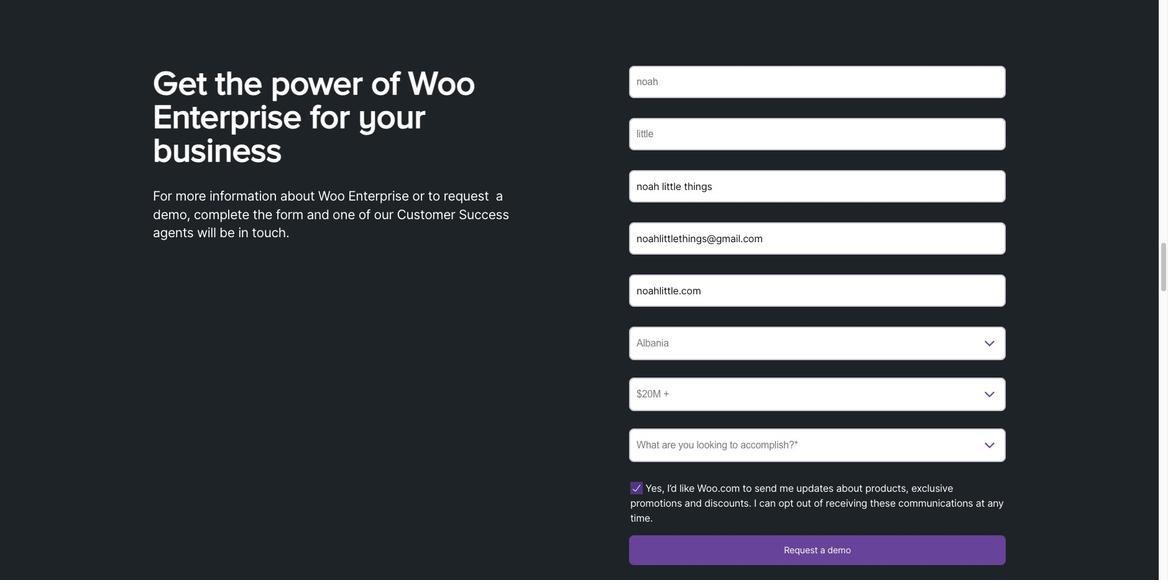 Task type: describe. For each thing, give the bounding box(es) containing it.
woo for of
[[408, 63, 475, 101]]

your
[[358, 97, 426, 135]]

opt
[[779, 498, 794, 510]]

customer
[[397, 207, 456, 223]]

out
[[797, 498, 812, 510]]

one
[[333, 207, 355, 223]]

send
[[755, 483, 777, 495]]

Last name* text field
[[629, 118, 1006, 151]]

for more information about woo enterprise or to request  a demo, complete the form and one of our customer success agents will be in touch.
[[153, 189, 509, 241]]

success
[[459, 207, 509, 223]]

of inside yes, i'd like woo.com to send me updates about products, exclusive promotions and discounts. i can opt out of receiving these communications at any time.
[[814, 498, 823, 510]]

Business email address* text field
[[629, 223, 1006, 255]]

Yes, I'd like Woo.com to send me updates about products, exclusive promotions and discounts. I can opt out of receiving these communications at any time. checkbox
[[631, 483, 643, 495]]

request
[[444, 189, 489, 204]]

me
[[780, 483, 794, 495]]

enterprise for business
[[153, 97, 302, 135]]

agents
[[153, 225, 194, 241]]

complete
[[194, 207, 249, 223]]

yes,
[[646, 483, 665, 495]]

products,
[[866, 483, 909, 495]]

and inside yes, i'd like woo.com to send me updates about products, exclusive promotions and discounts. i can opt out of receiving these communications at any time.
[[685, 498, 702, 510]]

for
[[153, 189, 172, 204]]

receiving
[[826, 498, 868, 510]]

to inside yes, i'd like woo.com to send me updates about products, exclusive promotions and discounts. i can opt out of receiving these communications at any time.
[[743, 483, 752, 495]]

like
[[680, 483, 695, 495]]

of inside the "for more information about woo enterprise or to request  a demo, complete the form and one of our customer success agents will be in touch."
[[359, 207, 371, 223]]

can
[[760, 498, 776, 510]]

any
[[988, 498, 1004, 510]]

business
[[153, 131, 282, 169]]

woo.com
[[698, 483, 740, 495]]

our
[[374, 207, 394, 223]]

more
[[176, 189, 206, 204]]



Task type: locate. For each thing, give the bounding box(es) containing it.
0 horizontal spatial to
[[428, 189, 440, 204]]

to inside the "for more information about woo enterprise or to request  a demo, complete the form and one of our customer success agents will be in touch."
[[428, 189, 440, 204]]

discounts.
[[705, 498, 752, 510]]

1 vertical spatial and
[[685, 498, 702, 510]]

1 horizontal spatial about
[[837, 483, 863, 495]]

0 horizontal spatial enterprise
[[153, 97, 302, 135]]

the
[[215, 63, 262, 101], [253, 207, 272, 223]]

enterprise
[[153, 97, 302, 135], [348, 189, 409, 204]]

to
[[428, 189, 440, 204], [743, 483, 752, 495]]

and
[[307, 207, 329, 223], [685, 498, 702, 510]]

get the power of woo enterprise for your business
[[153, 63, 475, 169]]

0 horizontal spatial woo
[[318, 189, 345, 204]]

updates
[[797, 483, 834, 495]]

0 vertical spatial about
[[280, 189, 315, 204]]

promotions
[[631, 498, 682, 510]]

of
[[371, 63, 400, 101], [359, 207, 371, 223], [814, 498, 823, 510]]

about inside the "for more information about woo enterprise or to request  a demo, complete the form and one of our customer success agents will be in touch."
[[280, 189, 315, 204]]

yes, i'd like woo.com to send me updates about products, exclusive promotions and discounts. i can opt out of receiving these communications at any time.
[[631, 483, 1004, 525]]

0 vertical spatial of
[[371, 63, 400, 101]]

0 horizontal spatial and
[[307, 207, 329, 223]]

touch.
[[252, 225, 289, 241]]

demo,
[[153, 207, 190, 223]]

enterprise for request
[[348, 189, 409, 204]]

Business URL* text field
[[629, 275, 1006, 307]]

to left send
[[743, 483, 752, 495]]

Company name* text field
[[629, 170, 1006, 203]]

woo inside the "for more information about woo enterprise or to request  a demo, complete the form and one of our customer success agents will be in touch."
[[318, 189, 345, 204]]

0 horizontal spatial about
[[280, 189, 315, 204]]

2 vertical spatial of
[[814, 498, 823, 510]]

1 vertical spatial of
[[359, 207, 371, 223]]

i'd
[[667, 483, 677, 495]]

these
[[870, 498, 896, 510]]

1 horizontal spatial woo
[[408, 63, 475, 101]]

and left the one
[[307, 207, 329, 223]]

be
[[220, 225, 235, 241]]

1 vertical spatial to
[[743, 483, 752, 495]]

0 vertical spatial enterprise
[[153, 97, 302, 135]]

information
[[210, 189, 277, 204]]

enterprise inside the get the power of woo enterprise for your business
[[153, 97, 302, 135]]

and inside the "for more information about woo enterprise or to request  a demo, complete the form and one of our customer success agents will be in touch."
[[307, 207, 329, 223]]

the right the get
[[215, 63, 262, 101]]

to right "or"
[[428, 189, 440, 204]]

1 horizontal spatial and
[[685, 498, 702, 510]]

the inside the get the power of woo enterprise for your business
[[215, 63, 262, 101]]

1 horizontal spatial enterprise
[[348, 189, 409, 204]]

at
[[976, 498, 985, 510]]

0 vertical spatial the
[[215, 63, 262, 101]]

or
[[413, 189, 425, 204]]

about
[[280, 189, 315, 204], [837, 483, 863, 495]]

1 vertical spatial about
[[837, 483, 863, 495]]

about up receiving
[[837, 483, 863, 495]]

i
[[754, 498, 757, 510]]

woo for about
[[318, 189, 345, 204]]

1 vertical spatial woo
[[318, 189, 345, 204]]

enterprise inside the "for more information about woo enterprise or to request  a demo, complete the form and one of our customer success agents will be in touch."
[[348, 189, 409, 204]]

about inside yes, i'd like woo.com to send me updates about products, exclusive promotions and discounts. i can opt out of receiving these communications at any time.
[[837, 483, 863, 495]]

and down like
[[685, 498, 702, 510]]

exclusive
[[912, 483, 954, 495]]

1 vertical spatial enterprise
[[348, 189, 409, 204]]

the up touch.
[[253, 207, 272, 223]]

0 vertical spatial and
[[307, 207, 329, 223]]

in
[[238, 225, 249, 241]]

time.
[[631, 513, 653, 525]]

woo inside the get the power of woo enterprise for your business
[[408, 63, 475, 101]]

the inside the "for more information about woo enterprise or to request  a demo, complete the form and one of our customer success agents will be in touch."
[[253, 207, 272, 223]]

0 vertical spatial to
[[428, 189, 440, 204]]

communications
[[899, 498, 974, 510]]

of inside the get the power of woo enterprise for your business
[[371, 63, 400, 101]]

First name* text field
[[629, 66, 1006, 98]]

1 horizontal spatial to
[[743, 483, 752, 495]]

will
[[197, 225, 216, 241]]

0 vertical spatial woo
[[408, 63, 475, 101]]

None submit
[[629, 536, 1006, 566]]

for
[[310, 97, 350, 135]]

get
[[153, 63, 207, 101]]

form
[[276, 207, 303, 223]]

woo
[[408, 63, 475, 101], [318, 189, 345, 204]]

about up form
[[280, 189, 315, 204]]

1 vertical spatial the
[[253, 207, 272, 223]]

power
[[271, 63, 363, 101]]



Task type: vqa. For each thing, say whether or not it's contained in the screenshot.
the Open account menu icon
no



